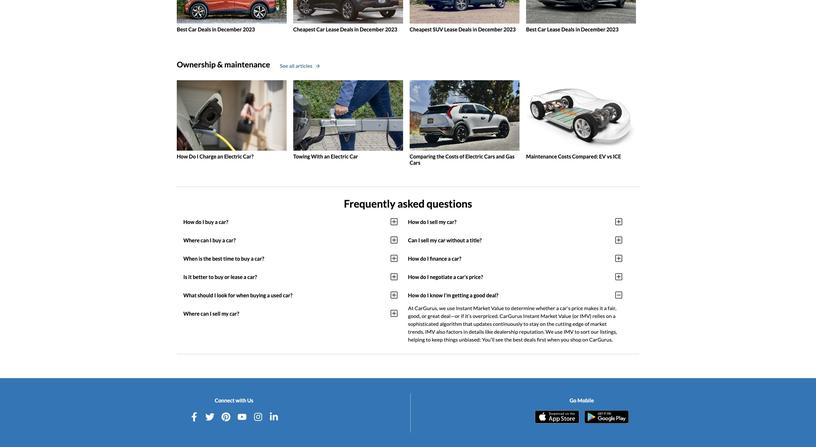 Task type: locate. For each thing, give the bounding box(es) containing it.
instant up the stay
[[523, 313, 539, 320]]

1 horizontal spatial an
[[324, 153, 330, 160]]

cargurus.
[[589, 337, 613, 343]]

0 horizontal spatial sell
[[213, 311, 220, 317]]

0 vertical spatial instant
[[456, 306, 472, 312]]

car's left the price? on the bottom right of page
[[457, 274, 468, 280]]

0 horizontal spatial cheapest
[[293, 26, 315, 33]]

best left time
[[212, 256, 222, 262]]

0 horizontal spatial best
[[212, 256, 222, 262]]

0 horizontal spatial use
[[447, 306, 455, 312]]

deals down the best car lease deals in december 2023 image
[[561, 26, 575, 33]]

cheapest car lease deals in december 2023
[[293, 26, 397, 33]]

electric
[[224, 153, 242, 160], [331, 153, 349, 160], [465, 153, 483, 160]]

i up where can i buy a car?
[[202, 219, 204, 225]]

in down cheapest car lease deals in december 2023 image
[[354, 26, 359, 33]]

relies
[[592, 313, 605, 320]]

1 horizontal spatial lease
[[444, 26, 458, 33]]

plus square image for what should i look for when buying a used car?
[[391, 292, 398, 300]]

1 horizontal spatial best
[[526, 26, 537, 33]]

december down cheapest car lease deals in december 2023 image
[[360, 26, 384, 33]]

plus square image inside can i sell my car without a title? dropdown button
[[615, 237, 622, 244]]

how up at
[[408, 293, 419, 299]]

plus square image inside how do i sell my car? dropdown button
[[615, 218, 622, 226]]

or left the lease
[[224, 274, 230, 280]]

comparing the costs of electric cars and gas cars link
[[410, 80, 520, 166]]

deals down best car deals in december 2023 image
[[198, 26, 211, 33]]

or inside at cargurus, we use instant market value to determine whether a car's price makes it a fair, good, or great deal—or if it's overpriced. cargurus instant market value (or imv) relies on a sophisticated algorithm that updates continuously to stay on the cutting edge of market trends. imv also factors in details like dealership reputation. we use imv to sort our listings, helping to keep things unbiased: you'll see the best deals first when you shop on cargurus.
[[422, 313, 427, 320]]

it's
[[465, 313, 472, 320]]

1 lease from the left
[[326, 26, 339, 33]]

updates
[[474, 321, 492, 327]]

deals for best car lease deals in december 2023
[[561, 26, 575, 33]]

how do i finance a car? button
[[408, 250, 622, 268]]

0 horizontal spatial or
[[224, 274, 230, 280]]

all
[[289, 63, 295, 69]]

best for best car deals in december 2023
[[177, 26, 187, 33]]

can for buy
[[201, 237, 209, 244]]

a down fair,
[[613, 313, 616, 320]]

twitter image
[[205, 413, 215, 422]]

2 electric from the left
[[331, 153, 349, 160]]

where up when
[[183, 237, 200, 244]]

with
[[236, 398, 246, 404]]

plus square image
[[391, 218, 398, 226], [615, 218, 622, 226], [391, 237, 398, 244], [615, 255, 622, 263], [391, 273, 398, 281], [615, 273, 622, 281], [391, 292, 398, 300]]

0 vertical spatial my
[[439, 219, 446, 225]]

0 horizontal spatial my
[[221, 311, 229, 317]]

go
[[570, 398, 577, 404]]

2023 for cheapest suv lease deals in december 2023
[[504, 26, 516, 33]]

1 imv from the left
[[425, 329, 435, 335]]

algorithm
[[440, 321, 462, 327]]

how down can
[[408, 256, 419, 262]]

an inside 'link'
[[324, 153, 330, 160]]

i for how do i buy a car?
[[202, 219, 204, 225]]

to left 'keep'
[[426, 337, 431, 343]]

plus square image inside how do i buy a car? dropdown button
[[391, 218, 398, 226]]

1 vertical spatial best
[[513, 337, 523, 343]]

car?
[[243, 153, 254, 160]]

2 can from the top
[[201, 311, 209, 317]]

1 horizontal spatial instant
[[523, 313, 539, 320]]

to right better
[[209, 274, 214, 280]]

cheapest suv lease deals in december 2023 image
[[410, 0, 520, 24]]

do for buy
[[195, 219, 201, 225]]

i for how do i charge an electric car?
[[197, 153, 198, 160]]

deals down the cheapest suv lease deals in december 2023 image
[[459, 26, 472, 33]]

do down asked
[[420, 219, 426, 225]]

2 deals from the left
[[340, 26, 353, 33]]

2 vertical spatial my
[[221, 311, 229, 317]]

see all articles
[[280, 63, 312, 69]]

1 can from the top
[[201, 237, 209, 244]]

value up cutting
[[558, 313, 571, 320]]

i left finance
[[427, 256, 429, 262]]

of inside "comparing the costs of electric cars and gas cars"
[[460, 153, 464, 160]]

0 vertical spatial can
[[201, 237, 209, 244]]

whether
[[536, 306, 555, 312]]

ownership
[[177, 60, 216, 69]]

1 vertical spatial of
[[585, 321, 589, 327]]

is it better to buy or lease a car? button
[[183, 268, 398, 286]]

1 vertical spatial use
[[555, 329, 563, 335]]

listings,
[[600, 329, 617, 335]]

0 vertical spatial when
[[236, 293, 249, 299]]

costs inside "comparing the costs of electric cars and gas cars"
[[445, 153, 459, 160]]

imv up you
[[564, 329, 574, 335]]

do for know
[[420, 293, 426, 299]]

a right the lease
[[244, 274, 246, 280]]

0 vertical spatial or
[[224, 274, 230, 280]]

best
[[177, 26, 187, 33], [526, 26, 537, 33]]

1 horizontal spatial when
[[547, 337, 560, 343]]

plus square image for how do i sell my car?
[[615, 218, 622, 226]]

frequently asked questions
[[344, 197, 472, 210]]

plus square image for a
[[391, 255, 398, 263]]

4 december from the left
[[581, 26, 605, 33]]

2 costs from the left
[[558, 153, 571, 160]]

costs right comparing
[[445, 153, 459, 160]]

best for best car lease deals in december 2023
[[526, 26, 537, 33]]

sell
[[430, 219, 438, 225], [421, 237, 429, 244], [213, 311, 220, 317]]

car? right the used on the bottom left of page
[[283, 293, 293, 299]]

cars down comparing
[[410, 160, 420, 166]]

1 an from the left
[[217, 153, 223, 160]]

1 vertical spatial instant
[[523, 313, 539, 320]]

lease for cheapest car lease deals in december 2023
[[326, 26, 339, 33]]

plus square image inside what should i look for when buying a used car? "dropdown button"
[[391, 292, 398, 300]]

do for negotiate
[[420, 274, 426, 280]]

see all articles link
[[280, 62, 320, 70]]

1 horizontal spatial cheapest
[[410, 26, 432, 33]]

plus square image for how do i finance a car?
[[615, 255, 622, 263]]

2 horizontal spatial lease
[[547, 26, 560, 33]]

is
[[199, 256, 202, 262]]

do left negotiate on the right of page
[[420, 274, 426, 280]]

how up can
[[408, 219, 419, 225]]

i for how do i negotiate a car's price?
[[427, 274, 429, 280]]

details
[[469, 329, 484, 335]]

cargurus,
[[415, 306, 438, 312]]

first
[[537, 337, 546, 343]]

do left know
[[420, 293, 426, 299]]

my up car
[[439, 219, 446, 225]]

how do i negotiate a car's price?
[[408, 274, 483, 280]]

0 vertical spatial sell
[[430, 219, 438, 225]]

3 lease from the left
[[547, 26, 560, 33]]

on
[[606, 313, 612, 320], [540, 321, 546, 327], [582, 337, 588, 343]]

the right comparing
[[437, 153, 444, 160]]

it right the is
[[188, 274, 192, 280]]

3 deals from the left
[[459, 26, 472, 33]]

is
[[183, 274, 187, 280]]

on down fair,
[[606, 313, 612, 320]]

december down the cheapest suv lease deals in december 2023 image
[[478, 26, 503, 33]]

do inside how do i negotiate a car's price? dropdown button
[[420, 274, 426, 280]]

download on the app store image
[[535, 411, 579, 424]]

value down deal?
[[491, 306, 504, 312]]

2 cheapest from the left
[[410, 26, 432, 33]]

price
[[572, 306, 583, 312]]

when right the for
[[236, 293, 249, 299]]

buy right time
[[241, 256, 250, 262]]

where for where can i buy a car?
[[183, 237, 200, 244]]

where can i sell my car? button
[[183, 305, 398, 323]]

cheapest car lease deals in december 2023 link
[[293, 0, 403, 33]]

plus square image inside how do i negotiate a car's price? dropdown button
[[615, 273, 622, 281]]

2 an from the left
[[324, 153, 330, 160]]

0 vertical spatial best
[[212, 256, 222, 262]]

how for how do i know i'm getting a good deal?
[[408, 293, 419, 299]]

do
[[195, 219, 201, 225], [420, 219, 426, 225], [420, 256, 426, 262], [420, 274, 426, 280], [420, 293, 426, 299]]

in inside at cargurus, we use instant market value to determine whether a car's price makes it a fair, good, or great deal—or if it's overpriced. cargurus instant market value (or imv) relies on a sophisticated algorithm that updates continuously to stay on the cutting edge of market trends. imv also factors in details like dealership reputation. we use imv to sort our listings, helping to keep things unbiased: you'll see the best deals first when you shop on cargurus.
[[464, 329, 468, 335]]

sell for where can i sell my car?
[[213, 311, 220, 317]]

plus square image for is it better to buy or lease a car?
[[391, 273, 398, 281]]

how
[[177, 153, 188, 160], [183, 219, 194, 225], [408, 219, 419, 225], [408, 256, 419, 262], [408, 274, 419, 280], [408, 293, 419, 299]]

1 vertical spatial on
[[540, 321, 546, 327]]

1 vertical spatial car's
[[560, 306, 571, 312]]

2023 for cheapest car lease deals in december 2023
[[385, 26, 397, 33]]

1 horizontal spatial electric
[[331, 153, 349, 160]]

december for cheapest suv lease deals in december 2023
[[478, 26, 503, 33]]

best car deals in december 2023
[[177, 26, 255, 33]]

december down the best car lease deals in december 2023 image
[[581, 26, 605, 33]]

do inside how do i sell my car? dropdown button
[[420, 219, 426, 225]]

good,
[[408, 313, 421, 320]]

december down best car deals in december 2023 image
[[217, 26, 242, 33]]

0 vertical spatial plus square image
[[615, 237, 622, 244]]

cutting
[[555, 321, 572, 327]]

my left car
[[430, 237, 437, 244]]

4 deals from the left
[[561, 26, 575, 33]]

do inside how do i finance a car? dropdown button
[[420, 256, 426, 262]]

0 vertical spatial use
[[447, 306, 455, 312]]

where
[[183, 237, 200, 244], [183, 311, 200, 317]]

0 horizontal spatial cars
[[410, 160, 420, 166]]

how do i charge an electric car?
[[177, 153, 254, 160]]

in for best car lease deals in december 2023
[[576, 26, 580, 33]]

at
[[408, 306, 414, 312]]

linkedin image
[[269, 413, 279, 422]]

0 horizontal spatial lease
[[326, 26, 339, 33]]

youtube image
[[237, 413, 247, 422]]

1 horizontal spatial imv
[[564, 329, 574, 335]]

deals down cheapest car lease deals in december 2023 image
[[340, 26, 353, 33]]

lease down cheapest car lease deals in december 2023 image
[[326, 26, 339, 33]]

maintenance costs compared: ev vs ice image
[[526, 80, 636, 151]]

plus square image inside where can i buy a car? dropdown button
[[391, 237, 398, 244]]

2 where from the top
[[183, 311, 200, 317]]

where can i buy a car? button
[[183, 231, 398, 250]]

i left know
[[427, 293, 429, 299]]

2 horizontal spatial sell
[[430, 219, 438, 225]]

unbiased:
[[459, 337, 481, 343]]

0 horizontal spatial it
[[188, 274, 192, 280]]

edge
[[573, 321, 584, 327]]

a right negotiate on the right of page
[[453, 274, 456, 280]]

trends.
[[408, 329, 424, 335]]

2 2023 from the left
[[385, 26, 397, 33]]

i up can i sell my car without a title?
[[427, 219, 429, 225]]

1 costs from the left
[[445, 153, 459, 160]]

4 2023 from the left
[[606, 26, 619, 33]]

use up deal—or
[[447, 306, 455, 312]]

how do i charge an electric car? image
[[177, 80, 287, 151]]

sell for how do i sell my car?
[[430, 219, 438, 225]]

an right charge
[[217, 153, 223, 160]]

go mobile
[[570, 398, 594, 404]]

0 horizontal spatial an
[[217, 153, 223, 160]]

3 electric from the left
[[465, 153, 483, 160]]

lease down the best car lease deals in december 2023 image
[[547, 26, 560, 33]]

i for how do i finance a car?
[[427, 256, 429, 262]]

a left the used on the bottom left of page
[[267, 293, 270, 299]]

can down the should
[[201, 311, 209, 317]]

the right is
[[203, 256, 211, 262]]

of
[[460, 153, 464, 160], [585, 321, 589, 327]]

1 horizontal spatial of
[[585, 321, 589, 327]]

1 electric from the left
[[224, 153, 242, 160]]

or inside dropdown button
[[224, 274, 230, 280]]

the
[[437, 153, 444, 160], [203, 256, 211, 262], [547, 321, 554, 327], [504, 337, 512, 343]]

best
[[212, 256, 222, 262], [513, 337, 523, 343]]

when inside what should i look for when buying a used car? "dropdown button"
[[236, 293, 249, 299]]

dealership
[[494, 329, 518, 335]]

0 horizontal spatial imv
[[425, 329, 435, 335]]

also
[[436, 329, 445, 335]]

3 december from the left
[[478, 26, 503, 33]]

i right can
[[418, 237, 420, 244]]

plus square image for how do i buy a car?
[[391, 218, 398, 226]]

2 horizontal spatial electric
[[465, 153, 483, 160]]

buy
[[205, 219, 214, 225], [213, 237, 221, 244], [241, 256, 250, 262], [215, 274, 223, 280]]

0 vertical spatial of
[[460, 153, 464, 160]]

maintenance costs compared: ev vs ice
[[526, 153, 621, 160]]

1 best from the left
[[177, 26, 187, 33]]

helping
[[408, 337, 425, 343]]

car's left price
[[560, 306, 571, 312]]

the down dealership
[[504, 337, 512, 343]]

plus square image inside when is the best time to buy a car? dropdown button
[[391, 255, 398, 263]]

0 vertical spatial where
[[183, 237, 200, 244]]

imv down sophisticated
[[425, 329, 435, 335]]

1 cheapest from the left
[[293, 26, 315, 33]]

do inside how do i buy a car? dropdown button
[[195, 219, 201, 225]]

0 vertical spatial value
[[491, 306, 504, 312]]

i for how do i sell my car?
[[427, 219, 429, 225]]

continuously
[[493, 321, 523, 327]]

lease right suv
[[444, 26, 458, 33]]

know
[[430, 293, 443, 299]]

2 december from the left
[[360, 26, 384, 33]]

0 horizontal spatial of
[[460, 153, 464, 160]]

plus square image inside the is it better to buy or lease a car? dropdown button
[[391, 273, 398, 281]]

use right the "we"
[[555, 329, 563, 335]]

0 horizontal spatial car's
[[457, 274, 468, 280]]

electric left car?
[[224, 153, 242, 160]]

1 vertical spatial plus square image
[[391, 255, 398, 263]]

car's inside dropdown button
[[457, 274, 468, 280]]

market up overpriced.
[[473, 306, 490, 312]]

sell right can
[[421, 237, 429, 244]]

a inside "dropdown button"
[[267, 293, 270, 299]]

2 vertical spatial sell
[[213, 311, 220, 317]]

1 vertical spatial when
[[547, 337, 560, 343]]

2 best from the left
[[526, 26, 537, 33]]

do inside 'how do i know i'm getting a good deal?' dropdown button
[[420, 293, 426, 299]]

or up sophisticated
[[422, 313, 427, 320]]

0 horizontal spatial when
[[236, 293, 249, 299]]

towing with an electric car link
[[293, 80, 403, 160]]

3 2023 from the left
[[504, 26, 516, 33]]

1 horizontal spatial market
[[540, 313, 557, 320]]

0 horizontal spatial electric
[[224, 153, 242, 160]]

an
[[217, 153, 223, 160], [324, 153, 330, 160]]

can
[[408, 237, 417, 244]]

can i sell my car without a title?
[[408, 237, 482, 244]]

1 vertical spatial it
[[600, 306, 603, 312]]

0 horizontal spatial costs
[[445, 153, 459, 160]]

plus square image
[[615, 237, 622, 244], [391, 255, 398, 263], [391, 310, 398, 318]]

it up relies
[[600, 306, 603, 312]]

1 horizontal spatial it
[[600, 306, 603, 312]]

1 vertical spatial or
[[422, 313, 427, 320]]

2 vertical spatial plus square image
[[391, 310, 398, 318]]

1 horizontal spatial my
[[430, 237, 437, 244]]

1 horizontal spatial best
[[513, 337, 523, 343]]

0 horizontal spatial best
[[177, 26, 187, 33]]

i inside "dropdown button"
[[214, 293, 216, 299]]

in for cheapest car lease deals in december 2023
[[354, 26, 359, 33]]

do left finance
[[420, 256, 426, 262]]

i down the should
[[210, 311, 212, 317]]

i left negotiate on the right of page
[[427, 274, 429, 280]]

ownership & maintenance
[[177, 60, 270, 69]]

time
[[223, 256, 234, 262]]

car? inside "dropdown button"
[[283, 293, 293, 299]]

1 horizontal spatial costs
[[558, 153, 571, 160]]

better
[[193, 274, 208, 280]]

plus square image inside how do i finance a car? dropdown button
[[615, 255, 622, 263]]

when
[[183, 256, 198, 262]]

cheapest for cheapest car lease deals in december 2023
[[293, 26, 315, 33]]

when down the "we"
[[547, 337, 560, 343]]

sell down look
[[213, 311, 220, 317]]

how left do
[[177, 153, 188, 160]]

1 horizontal spatial cars
[[484, 153, 495, 160]]

i right do
[[197, 153, 198, 160]]

instant
[[456, 306, 472, 312], [523, 313, 539, 320]]

a right finance
[[448, 256, 451, 262]]

a right time
[[251, 256, 254, 262]]

in down that
[[464, 329, 468, 335]]

best car deals in december 2023 image
[[177, 0, 287, 24]]

my down look
[[221, 311, 229, 317]]

car? up time
[[226, 237, 236, 244]]

best inside at cargurus, we use instant market value to determine whether a car's price makes it a fair, good, or great deal—or if it's overpriced. cargurus instant market value (or imv) relies on a sophisticated algorithm that updates continuously to stay on the cutting edge of market trends. imv also factors in details like dealership reputation. we use imv to sort our listings, helping to keep things unbiased: you'll see the best deals first when you shop on cargurus.
[[513, 337, 523, 343]]

best left deals
[[513, 337, 523, 343]]

to up cargurus
[[505, 306, 510, 312]]

on right the stay
[[540, 321, 546, 327]]

december
[[217, 26, 242, 33], [360, 26, 384, 33], [478, 26, 503, 33], [581, 26, 605, 33]]

i left look
[[214, 293, 216, 299]]

0 vertical spatial market
[[473, 306, 490, 312]]

how up where can i buy a car?
[[183, 219, 194, 225]]

can down the how do i buy a car?
[[201, 237, 209, 244]]

best car lease deals in december 2023 image
[[526, 0, 636, 24]]

costs left compared:
[[558, 153, 571, 160]]

1 vertical spatial can
[[201, 311, 209, 317]]

price?
[[469, 274, 483, 280]]

0 vertical spatial on
[[606, 313, 612, 320]]

minus square image
[[615, 292, 622, 300]]

1 horizontal spatial car's
[[560, 306, 571, 312]]

0 vertical spatial it
[[188, 274, 192, 280]]

1 vertical spatial sell
[[421, 237, 429, 244]]

cars left and
[[484, 153, 495, 160]]

i down the how do i buy a car?
[[210, 237, 212, 244]]

comparing the costs of electric cars and gas cars
[[410, 153, 515, 166]]

1 2023 from the left
[[243, 26, 255, 33]]

an right with
[[324, 153, 330, 160]]

electric right with
[[331, 153, 349, 160]]

when
[[236, 293, 249, 299], [547, 337, 560, 343]]

2023
[[243, 26, 255, 33], [385, 26, 397, 33], [504, 26, 516, 33], [606, 26, 619, 33]]

1 vertical spatial value
[[558, 313, 571, 320]]

0 horizontal spatial instant
[[456, 306, 472, 312]]

1 horizontal spatial or
[[422, 313, 427, 320]]

1 vertical spatial where
[[183, 311, 200, 317]]

plus square image for how do i negotiate a car's price?
[[615, 273, 622, 281]]

2 horizontal spatial my
[[439, 219, 446, 225]]

2 lease from the left
[[444, 26, 458, 33]]

1 where from the top
[[183, 237, 200, 244]]

buy up where can i buy a car?
[[205, 219, 214, 225]]

0 vertical spatial car's
[[457, 274, 468, 280]]

lease
[[326, 26, 339, 33], [444, 26, 458, 33], [547, 26, 560, 33]]

should
[[198, 293, 213, 299]]

mobile
[[578, 398, 594, 404]]

electric left and
[[465, 153, 483, 160]]

gas
[[506, 153, 515, 160]]

do up where can i buy a car?
[[195, 219, 201, 225]]

car?
[[219, 219, 228, 225], [447, 219, 457, 225], [226, 237, 236, 244], [255, 256, 264, 262], [452, 256, 461, 262], [247, 274, 257, 280], [283, 293, 293, 299], [230, 311, 239, 317]]

deals
[[198, 26, 211, 33], [340, 26, 353, 33], [459, 26, 472, 33], [561, 26, 575, 33]]

a left fair,
[[604, 306, 607, 312]]

2 vertical spatial on
[[582, 337, 588, 343]]



Task type: describe. For each thing, give the bounding box(es) containing it.
best inside dropdown button
[[212, 256, 222, 262]]

december for best car lease deals in december 2023
[[581, 26, 605, 33]]

1 horizontal spatial sell
[[421, 237, 429, 244]]

negotiate
[[430, 274, 452, 280]]

1 horizontal spatial use
[[555, 329, 563, 335]]

cheapest for cheapest suv lease deals in december 2023
[[410, 26, 432, 33]]

getting
[[452, 293, 469, 299]]

makes
[[584, 306, 599, 312]]

it inside at cargurus, we use instant market value to determine whether a car's price makes it a fair, good, or great deal—or if it's overpriced. cargurus instant market value (or imv) relies on a sophisticated algorithm that updates continuously to stay on the cutting edge of market trends. imv also factors in details like dealership reputation. we use imv to sort our listings, helping to keep things unbiased: you'll see the best deals first when you shop on cargurus.
[[600, 306, 603, 312]]

overpriced.
[[473, 313, 499, 320]]

title?
[[470, 237, 482, 244]]

a up where can i buy a car?
[[215, 219, 218, 225]]

at cargurus, we use instant market value to determine whether a car's price makes it a fair, good, or great deal—or if it's overpriced. cargurus instant market value (or imv) relies on a sophisticated algorithm that updates continuously to stay on the cutting edge of market trends. imv also factors in details like dealership reputation. we use imv to sort our listings, helping to keep things unbiased: you'll see the best deals first when you shop on cargurus.
[[408, 306, 617, 343]]

how for how do i finance a car?
[[408, 256, 419, 262]]

best car lease deals in december 2023
[[526, 26, 619, 33]]

plus square image for where can i buy a car?
[[391, 237, 398, 244]]

can for sell
[[201, 311, 209, 317]]

i for where can i sell my car?
[[210, 311, 212, 317]]

1 vertical spatial market
[[540, 313, 557, 320]]

a right whether
[[556, 306, 559, 312]]

i for how do i know i'm getting a good deal?
[[427, 293, 429, 299]]

market
[[590, 321, 607, 327]]

my for how do i sell my car?
[[439, 219, 446, 225]]

when inside at cargurus, we use instant market value to determine whether a car's price makes it a fair, good, or great deal—or if it's overpriced. cargurus instant market value (or imv) relies on a sophisticated algorithm that updates continuously to stay on the cutting edge of market trends. imv also factors in details like dealership reputation. we use imv to sort our listings, helping to keep things unbiased: you'll see the best deals first when you shop on cargurus.
[[547, 337, 560, 343]]

car inside 'link'
[[350, 153, 358, 160]]

the inside dropdown button
[[203, 256, 211, 262]]

how for how do i buy a car?
[[183, 219, 194, 225]]

electric inside "comparing the costs of electric cars and gas cars"
[[465, 153, 483, 160]]

1 deals from the left
[[198, 26, 211, 33]]

buying
[[250, 293, 266, 299]]

1 horizontal spatial on
[[582, 337, 588, 343]]

is it better to buy or lease a car?
[[183, 274, 257, 280]]

maintenance
[[224, 60, 270, 69]]

in down best car deals in december 2023 image
[[212, 26, 216, 33]]

sort
[[581, 329, 590, 335]]

compared:
[[572, 153, 598, 160]]

frequently
[[344, 197, 395, 210]]

to down the "edge"
[[575, 329, 580, 335]]

a left good on the bottom of page
[[470, 293, 473, 299]]

maintenance
[[526, 153, 557, 160]]

plus square image for title?
[[615, 237, 622, 244]]

it inside dropdown button
[[188, 274, 192, 280]]

without
[[447, 237, 465, 244]]

car
[[438, 237, 445, 244]]

car? right time
[[255, 256, 264, 262]]

how do i know i'm getting a good deal?
[[408, 293, 498, 299]]

maintenance costs compared: ev vs ice link
[[526, 80, 636, 160]]

plus square image inside the where can i sell my car? dropdown button
[[391, 310, 398, 318]]

you'll
[[482, 337, 495, 343]]

see
[[280, 63, 288, 69]]

car for cheapest car lease deals in december 2023
[[316, 26, 325, 33]]

facebook image
[[189, 413, 199, 422]]

buy left the lease
[[215, 274, 223, 280]]

what
[[183, 293, 197, 299]]

how do i sell my car?
[[408, 219, 457, 225]]

what should i look for when buying a used car?
[[183, 293, 293, 299]]

car? down the for
[[230, 311, 239, 317]]

if
[[461, 313, 464, 320]]

to left the stay
[[524, 321, 528, 327]]

asked
[[397, 197, 425, 210]]

comparing the costs of electric cars and gas cars image
[[410, 80, 520, 151]]

when is the best time to buy a car? button
[[183, 250, 398, 268]]

charge
[[200, 153, 216, 160]]

where can i buy a car?
[[183, 237, 236, 244]]

vs
[[607, 153, 612, 160]]

look
[[217, 293, 227, 299]]

how for how do i sell my car?
[[408, 219, 419, 225]]

0 horizontal spatial on
[[540, 321, 546, 327]]

how do i finance a car?
[[408, 256, 461, 262]]

lease for best car lease deals in december 2023
[[547, 26, 560, 33]]

to right time
[[235, 256, 240, 262]]

stay
[[529, 321, 539, 327]]

determine
[[511, 306, 535, 312]]

ev
[[599, 153, 606, 160]]

how for how do i charge an electric car?
[[177, 153, 188, 160]]

how do i negotiate a car's price? button
[[408, 268, 622, 286]]

of inside at cargurus, we use instant market value to determine whether a car's price makes it a fair, good, or great deal—or if it's overpriced. cargurus instant market value (or imv) relies on a sophisticated algorithm that updates continuously to stay on the cutting edge of market trends. imv also factors in details like dealership reputation. we use imv to sort our listings, helping to keep things unbiased: you'll see the best deals first when you shop on cargurus.
[[585, 321, 589, 327]]

2 imv from the left
[[564, 329, 574, 335]]

what should i look for when buying a used car? button
[[183, 286, 398, 305]]

how do i charge an electric car? link
[[177, 80, 287, 160]]

lease for cheapest suv lease deals in december 2023
[[444, 26, 458, 33]]

our
[[591, 329, 599, 335]]

deals for cheapest car lease deals in december 2023
[[340, 26, 353, 33]]

get it on google play image
[[584, 411, 629, 424]]

2 horizontal spatial on
[[606, 313, 612, 320]]

with
[[311, 153, 323, 160]]

my for where can i sell my car?
[[221, 311, 229, 317]]

the up the "we"
[[547, 321, 554, 327]]

us
[[247, 398, 253, 404]]

deal—or
[[441, 313, 460, 320]]

where can i sell my car?
[[183, 311, 239, 317]]

finance
[[430, 256, 447, 262]]

how do i know i'm getting a good deal? button
[[408, 286, 622, 305]]

best car deals in december 2023 link
[[177, 0, 287, 33]]

towing
[[293, 153, 310, 160]]

we
[[546, 329, 554, 335]]

pinterest image
[[221, 413, 231, 422]]

1 horizontal spatial value
[[558, 313, 571, 320]]

articles
[[296, 63, 312, 69]]

0 horizontal spatial market
[[473, 306, 490, 312]]

factors
[[446, 329, 463, 335]]

shop
[[570, 337, 581, 343]]

buy up when is the best time to buy a car? in the left bottom of the page
[[213, 237, 221, 244]]

1 vertical spatial my
[[430, 237, 437, 244]]

when is the best time to buy a car?
[[183, 256, 264, 262]]

&
[[217, 60, 223, 69]]

car? right the lease
[[247, 274, 257, 280]]

car for best car deals in december 2023
[[188, 26, 197, 33]]

0 horizontal spatial value
[[491, 306, 504, 312]]

towing with an electric car image
[[293, 80, 403, 151]]

do for finance
[[420, 256, 426, 262]]

car? down questions
[[447, 219, 457, 225]]

ice
[[613, 153, 621, 160]]

suv
[[433, 26, 443, 33]]

deals
[[524, 337, 536, 343]]

good
[[474, 293, 485, 299]]

comparing
[[410, 153, 436, 160]]

a left title?
[[466, 237, 469, 244]]

car? right finance
[[452, 256, 461, 262]]

car? up where can i buy a car?
[[219, 219, 228, 225]]

how do i sell my car? button
[[408, 213, 622, 231]]

i for where can i buy a car?
[[210, 237, 212, 244]]

electric inside 'link'
[[331, 153, 349, 160]]

i for what should i look for when buying a used car?
[[214, 293, 216, 299]]

do
[[189, 153, 196, 160]]

december for cheapest car lease deals in december 2023
[[360, 26, 384, 33]]

we
[[439, 306, 446, 312]]

in for cheapest suv lease deals in december 2023
[[473, 26, 477, 33]]

how for how do i negotiate a car's price?
[[408, 274, 419, 280]]

where for where can i sell my car?
[[183, 311, 200, 317]]

2023 for best car lease deals in december 2023
[[606, 26, 619, 33]]

things
[[444, 337, 458, 343]]

for
[[228, 293, 235, 299]]

the inside "comparing the costs of electric cars and gas cars"
[[437, 153, 444, 160]]

sophisticated
[[408, 321, 439, 327]]

deals for cheapest suv lease deals in december 2023
[[459, 26, 472, 33]]

fair,
[[608, 306, 616, 312]]

how do i buy a car? button
[[183, 213, 398, 231]]

great
[[428, 313, 440, 320]]

cheapest suv lease deals in december 2023 link
[[410, 0, 520, 33]]

a up when is the best time to buy a car? in the left bottom of the page
[[222, 237, 225, 244]]

do for sell
[[420, 219, 426, 225]]

like
[[485, 329, 493, 335]]

that
[[463, 321, 473, 327]]

cheapest car lease deals in december 2023 image
[[293, 0, 403, 24]]

car for best car lease deals in december 2023
[[538, 26, 546, 33]]

and
[[496, 153, 505, 160]]

1 december from the left
[[217, 26, 242, 33]]

instagram image
[[253, 413, 263, 422]]

connect with us
[[215, 398, 253, 404]]

car's inside at cargurus, we use instant market value to determine whether a car's price makes it a fair, good, or great deal—or if it's overpriced. cargurus instant market value (or imv) relies on a sophisticated algorithm that updates continuously to stay on the cutting edge of market trends. imv also factors in details like dealership reputation. we use imv to sort our listings, helping to keep things unbiased: you'll see the best deals first when you shop on cargurus.
[[560, 306, 571, 312]]

arrow right image
[[316, 64, 320, 69]]



Task type: vqa. For each thing, say whether or not it's contained in the screenshot.
middle my
yes



